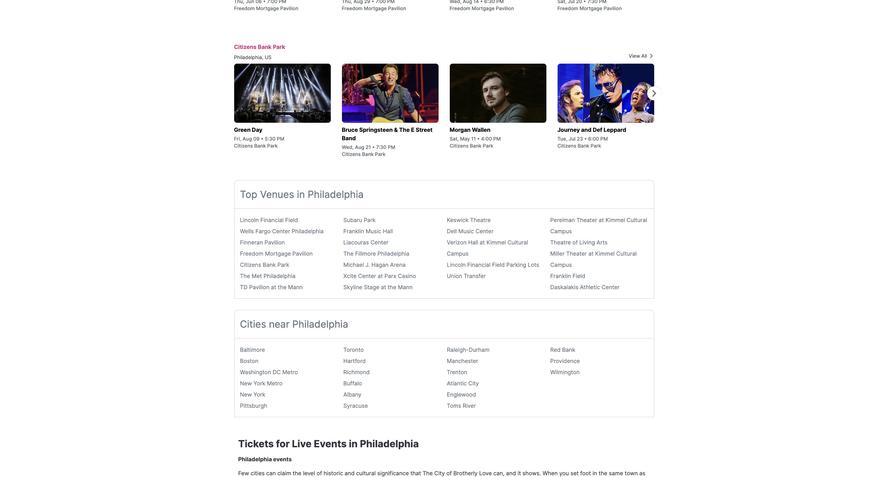 Task type: locate. For each thing, give the bounding box(es) containing it.
historic
[[324, 470, 343, 477]]

kimmel up arts in the right of the page
[[606, 217, 625, 224]]

financial for lincoln financial field parking lots
[[467, 262, 491, 269]]

1 vertical spatial in
[[349, 438, 358, 450]]

bank down 21
[[362, 151, 374, 157]]

pm right the 4:00
[[493, 136, 501, 142]]

union transfer
[[447, 273, 486, 280]]

lincoln financial field parking lots link
[[447, 262, 539, 269]]

toronto
[[343, 347, 364, 354]]

2 vertical spatial kimmel
[[595, 250, 615, 257]]

hall up liacouras center
[[383, 228, 393, 235]]

subaru park link
[[343, 217, 376, 224]]

music up liacouras center
[[366, 228, 381, 235]]

0 vertical spatial kimmel
[[606, 217, 625, 224]]

2 horizontal spatial and
[[581, 126, 592, 133]]

franklin down subaru
[[343, 228, 364, 235]]

washington
[[240, 369, 271, 376]]

at left parx
[[378, 273, 383, 280]]

york for new york metro
[[254, 380, 265, 387]]

campus inside verizon hall at kimmel cultural campus
[[447, 250, 469, 257]]

citizens inside green day fri, aug 09 • 5:30 pm citizens bank park
[[234, 143, 253, 149]]

1 horizontal spatial financial
[[467, 262, 491, 269]]

and right historic
[[345, 470, 355, 477]]

liacouras
[[343, 239, 369, 246]]

0 vertical spatial aug
[[243, 136, 252, 142]]

• right 23
[[584, 136, 587, 142]]

metro right dc
[[282, 369, 298, 376]]

you
[[559, 470, 569, 477]]

metro down dc
[[267, 380, 283, 387]]

at down dell music center
[[480, 239, 485, 246]]

freedom mortgage pavilion link
[[234, 0, 331, 12], [342, 0, 439, 12], [450, 0, 546, 12], [558, 0, 654, 12], [240, 250, 313, 257]]

at down living
[[589, 250, 594, 257]]

td
[[240, 284, 248, 291]]

parking
[[506, 262, 526, 269]]

bank inside morgan wallen sat, may 11 • 4:00 pm citizens bank park
[[470, 143, 482, 149]]

citizens up met
[[240, 262, 261, 269]]

0 horizontal spatial lincoln
[[240, 217, 259, 224]]

1 vertical spatial metro
[[267, 380, 283, 387]]

at for skyline
[[381, 284, 386, 291]]

of left brotherly
[[447, 470, 452, 477]]

live
[[292, 438, 312, 450]]

campus down perelman
[[550, 228, 572, 235]]

1 horizontal spatial hall
[[468, 239, 478, 246]]

at inside "perelman theater at kimmel cultural campus"
[[599, 217, 604, 224]]

york
[[254, 380, 265, 387], [254, 391, 265, 398]]

freedom mortgage pavilion
[[234, 5, 298, 11], [342, 5, 406, 11], [450, 5, 514, 11], [558, 5, 622, 11], [240, 250, 313, 257]]

citizens bank park up the met philadelphia
[[240, 262, 289, 269]]

metro for new york metro
[[267, 380, 283, 387]]

finneran pavilion link
[[240, 239, 285, 246]]

pm right 5:30
[[277, 136, 284, 142]]

citizens bank park
[[234, 43, 285, 50], [240, 262, 289, 269]]

franklin
[[343, 228, 364, 235], [550, 273, 571, 280]]

of right the level
[[317, 470, 322, 477]]

1 vertical spatial financial
[[467, 262, 491, 269]]

the down parx
[[388, 284, 396, 291]]

2 vertical spatial campus
[[550, 262, 572, 269]]

0 vertical spatial theater
[[577, 217, 597, 224]]

0 vertical spatial metro
[[282, 369, 298, 376]]

• inside green day fri, aug 09 • 5:30 pm citizens bank park
[[261, 136, 264, 142]]

mann down the met philadelphia link
[[288, 284, 303, 291]]

theater inside miller theater at kimmel cultural campus
[[566, 250, 587, 257]]

hartford
[[343, 358, 366, 365]]

subaru
[[343, 217, 362, 224]]

theater inside "perelman theater at kimmel cultural campus"
[[577, 217, 597, 224]]

• right 21
[[372, 144, 375, 150]]

financial up transfer
[[467, 262, 491, 269]]

0 horizontal spatial financial
[[260, 217, 284, 224]]

raleigh-
[[447, 347, 469, 354]]

living
[[580, 239, 595, 246]]

1 vertical spatial aug
[[355, 144, 364, 150]]

0 horizontal spatial field
[[285, 217, 298, 224]]

financial
[[260, 217, 284, 224], [467, 262, 491, 269]]

at inside verizon hall at kimmel cultural campus
[[480, 239, 485, 246]]

campus for miller
[[550, 262, 572, 269]]

wilmington link
[[550, 369, 580, 376]]

music for franklin
[[366, 228, 381, 235]]

lincoln for lincoln financial field parking lots
[[447, 262, 466, 269]]

field up wells fargo center philadelphia
[[285, 217, 298, 224]]

2 horizontal spatial of
[[573, 239, 578, 246]]

citizens up the philadelphia,
[[234, 43, 257, 50]]

1 horizontal spatial mann
[[398, 284, 413, 291]]

pavilion
[[280, 5, 298, 11], [388, 5, 406, 11], [496, 5, 514, 11], [604, 5, 622, 11], [265, 239, 285, 246], [292, 250, 313, 257], [249, 284, 270, 291]]

franklin for franklin music hall
[[343, 228, 364, 235]]

cities
[[251, 470, 265, 477]]

0 vertical spatial lincoln
[[240, 217, 259, 224]]

e
[[411, 126, 415, 133]]

liacouras center link
[[343, 239, 389, 246]]

lincoln financial field
[[240, 217, 298, 224]]

city up englewood link
[[468, 380, 479, 387]]

theatre up dell music center link
[[470, 217, 491, 224]]

0 vertical spatial new
[[240, 380, 252, 387]]

• right 11
[[477, 136, 480, 142]]

and inside journey and def leppard tue, jul 23 • 6:00 pm citizens bank park
[[581, 126, 592, 133]]

bank down 23
[[578, 143, 589, 149]]

skyline
[[343, 284, 362, 291]]

pm right the 7:30 at top
[[388, 144, 395, 150]]

campus for perelman
[[550, 228, 572, 235]]

boston
[[240, 358, 259, 365]]

2 horizontal spatial field
[[573, 273, 585, 280]]

center up verizon hall at kimmel cultural campus link at the right of the page
[[476, 228, 494, 235]]

keswick theatre link
[[447, 217, 491, 224]]

at inside miller theater at kimmel cultural campus
[[589, 250, 594, 257]]

0 vertical spatial city
[[468, 380, 479, 387]]

tickets for live events in philadelphia
[[238, 438, 419, 450]]

cultural inside verizon hall at kimmel cultural campus
[[508, 239, 528, 246]]

the down the met philadelphia
[[278, 284, 287, 291]]

center right the athletic
[[602, 284, 620, 291]]

0 vertical spatial theatre
[[470, 217, 491, 224]]

the up michael
[[343, 250, 354, 257]]

0 horizontal spatial of
[[317, 470, 322, 477]]

kimmel for perelman theater at kimmel cultural campus
[[606, 217, 625, 224]]

1 vertical spatial new
[[240, 391, 252, 398]]

• inside journey and def leppard tue, jul 23 • 6:00 pm citizens bank park
[[584, 136, 587, 142]]

citizens down wed,
[[342, 151, 361, 157]]

green day fri, aug 09 • 5:30 pm citizens bank park
[[234, 126, 284, 149]]

atlantic
[[447, 380, 467, 387]]

cultural
[[356, 470, 376, 477]]

the left "e"
[[399, 126, 410, 133]]

finneran pavilion
[[240, 239, 285, 246]]

york down new york metro link
[[254, 391, 265, 398]]

1 york from the top
[[254, 380, 265, 387]]

city inside few cities can claim the level of historic and cultural significance that the city of brotherly love can, and it shows. when you set foot in the same town as
[[434, 470, 445, 477]]

in right 'foot'
[[593, 470, 597, 477]]

theater up living
[[577, 217, 597, 224]]

0 vertical spatial cultural
[[627, 217, 647, 224]]

richmond link
[[343, 369, 370, 376]]

citizens inside bruce springsteen & the e street band wed, aug 21 • 7:30 pm citizens bank park
[[342, 151, 361, 157]]

1 vertical spatial hall
[[468, 239, 478, 246]]

wilmington
[[550, 369, 580, 376]]

0 vertical spatial york
[[254, 380, 265, 387]]

0 vertical spatial franklin
[[343, 228, 364, 235]]

1 music from the left
[[366, 228, 381, 235]]

bank inside green day fri, aug 09 • 5:30 pm citizens bank park
[[254, 143, 266, 149]]

1 vertical spatial city
[[434, 470, 445, 477]]

theatre up miller
[[550, 239, 571, 246]]

• inside morgan wallen sat, may 11 • 4:00 pm citizens bank park
[[477, 136, 480, 142]]

stage
[[364, 284, 379, 291]]

new up new york link
[[240, 380, 252, 387]]

center down lincoln financial field
[[272, 228, 290, 235]]

2 vertical spatial cultural
[[616, 250, 637, 257]]

washington dc metro
[[240, 369, 298, 376]]

at for miller
[[589, 250, 594, 257]]

of left living
[[573, 239, 578, 246]]

the inside few cities can claim the level of historic and cultural significance that the city of brotherly love can, and it shows. when you set foot in the same town as
[[423, 470, 433, 477]]

at for perelman
[[599, 217, 604, 224]]

bank inside journey and def leppard tue, jul 23 • 6:00 pm citizens bank park
[[578, 143, 589, 149]]

franklin up daskalakis
[[550, 273, 571, 280]]

2 music from the left
[[458, 228, 474, 235]]

kimmel
[[606, 217, 625, 224], [487, 239, 506, 246], [595, 250, 615, 257]]

hall down dell music center link
[[468, 239, 478, 246]]

xcite center at parx casino
[[343, 273, 416, 280]]

bank inside bruce springsteen & the e street band wed, aug 21 • 7:30 pm citizens bank park
[[362, 151, 374, 157]]

trenton link
[[447, 369, 467, 376]]

xcite
[[343, 273, 357, 280]]

philadelphia, us
[[234, 54, 272, 60]]

daskalakis
[[550, 284, 579, 291]]

the right that
[[423, 470, 433, 477]]

center for wells
[[272, 228, 290, 235]]

union
[[447, 273, 462, 280]]

bank down 11
[[470, 143, 482, 149]]

river
[[463, 403, 476, 410]]

at up arts in the right of the page
[[599, 217, 604, 224]]

cultural for perelman theater at kimmel cultural campus
[[627, 217, 647, 224]]

citizens down sat,
[[450, 143, 469, 149]]

the fillmore philadelphia
[[343, 250, 410, 257]]

at down the met philadelphia
[[271, 284, 276, 291]]

fri,
[[234, 136, 241, 142]]

trenton
[[447, 369, 467, 376]]

new york metro
[[240, 380, 283, 387]]

0 horizontal spatial hall
[[383, 228, 393, 235]]

aug left 21
[[355, 144, 364, 150]]

same
[[609, 470, 623, 477]]

park inside bruce springsteen & the e street band wed, aug 21 • 7:30 pm citizens bank park
[[375, 151, 386, 157]]

campus inside miller theater at kimmel cultural campus
[[550, 262, 572, 269]]

kimmel inside miller theater at kimmel cultural campus
[[595, 250, 615, 257]]

fargo
[[255, 228, 271, 235]]

0 vertical spatial citizens bank park
[[234, 43, 285, 50]]

raleigh-durham link
[[447, 347, 490, 354]]

1 vertical spatial kimmel
[[487, 239, 506, 246]]

new up the pittsburgh link
[[240, 391, 252, 398]]

2 york from the top
[[254, 391, 265, 398]]

•
[[261, 136, 264, 142], [477, 136, 480, 142], [584, 136, 587, 142], [372, 144, 375, 150]]

springsteen
[[359, 126, 393, 133]]

0 horizontal spatial aug
[[243, 136, 252, 142]]

red bank
[[550, 347, 575, 354]]

6:00
[[588, 136, 599, 142]]

few
[[238, 470, 249, 477]]

kimmel for miller theater at kimmel cultural campus
[[595, 250, 615, 257]]

citizens down fri,
[[234, 143, 253, 149]]

0 horizontal spatial city
[[434, 470, 445, 477]]

0 horizontal spatial franklin
[[343, 228, 364, 235]]

in right venues
[[297, 189, 305, 201]]

1 vertical spatial theatre
[[550, 239, 571, 246]]

at down xcite center at parx casino
[[381, 284, 386, 291]]

• right 09
[[261, 136, 264, 142]]

lincoln up wells
[[240, 217, 259, 224]]

kimmel down arts in the right of the page
[[595, 250, 615, 257]]

1 horizontal spatial and
[[506, 470, 516, 477]]

1 horizontal spatial music
[[458, 228, 474, 235]]

bank up us
[[258, 43, 272, 50]]

theater for perelman
[[577, 217, 597, 224]]

1 horizontal spatial field
[[492, 262, 505, 269]]

cultural inside miller theater at kimmel cultural campus
[[616, 250, 637, 257]]

as
[[640, 470, 646, 477]]

citizens down the tue,
[[558, 143, 577, 149]]

1 mann from the left
[[288, 284, 303, 291]]

2 mann from the left
[[398, 284, 413, 291]]

1 vertical spatial field
[[492, 262, 505, 269]]

aug left 09
[[243, 136, 252, 142]]

campus down miller
[[550, 262, 572, 269]]

2 vertical spatial field
[[573, 273, 585, 280]]

and up 23
[[581, 126, 592, 133]]

hall
[[383, 228, 393, 235], [468, 239, 478, 246]]

citizens bank park up philadelphia, us
[[234, 43, 285, 50]]

kimmel up the lincoln financial field parking lots
[[487, 239, 506, 246]]

2 new from the top
[[240, 391, 252, 398]]

pm right 6:00
[[601, 136, 608, 142]]

field up daskalakis athletic center
[[573, 273, 585, 280]]

1 vertical spatial citizens bank park
[[240, 262, 289, 269]]

2 horizontal spatial in
[[593, 470, 597, 477]]

1 vertical spatial cultural
[[508, 239, 528, 246]]

1 vertical spatial lincoln
[[447, 262, 466, 269]]

1 horizontal spatial franklin
[[550, 273, 571, 280]]

1 vertical spatial campus
[[447, 250, 469, 257]]

campus inside "perelman theater at kimmel cultural campus"
[[550, 228, 572, 235]]

philadelphia
[[308, 189, 364, 201], [292, 228, 324, 235], [378, 250, 410, 257], [264, 273, 296, 280], [292, 319, 348, 331], [360, 438, 419, 450], [238, 456, 272, 463]]

xcite center at parx casino link
[[343, 273, 416, 280]]

and left the it
[[506, 470, 516, 477]]

0 vertical spatial financial
[[260, 217, 284, 224]]

view
[[629, 53, 640, 59]]

theater down theatre of living arts
[[566, 250, 587, 257]]

field left parking
[[492, 262, 505, 269]]

metro
[[282, 369, 298, 376], [267, 380, 283, 387]]

durham
[[469, 347, 490, 354]]

theater for miller
[[566, 250, 587, 257]]

york down washington
[[254, 380, 265, 387]]

1 vertical spatial franklin
[[550, 273, 571, 280]]

financial up fargo
[[260, 217, 284, 224]]

campus down "verizon"
[[447, 250, 469, 257]]

citizens
[[234, 43, 257, 50], [234, 143, 253, 149], [450, 143, 469, 149], [558, 143, 577, 149], [342, 151, 361, 157], [240, 262, 261, 269]]

atlantic city
[[447, 380, 479, 387]]

music for dell
[[458, 228, 474, 235]]

theatre of living arts link
[[550, 239, 608, 246]]

bank down 09
[[254, 143, 266, 149]]

0 vertical spatial campus
[[550, 228, 572, 235]]

for
[[276, 438, 290, 450]]

0 vertical spatial field
[[285, 217, 298, 224]]

kimmel inside verizon hall at kimmel cultural campus
[[487, 239, 506, 246]]

0 horizontal spatial music
[[366, 228, 381, 235]]

raleigh-durham
[[447, 347, 490, 354]]

can
[[266, 470, 276, 477]]

verizon hall at kimmel cultural campus
[[447, 239, 528, 257]]

pittsburgh
[[240, 403, 267, 410]]

1 vertical spatial theater
[[566, 250, 587, 257]]

1 vertical spatial york
[[254, 391, 265, 398]]

pm inside morgan wallen sat, may 11 • 4:00 pm citizens bank park
[[493, 136, 501, 142]]

1 new from the top
[[240, 380, 252, 387]]

new
[[240, 380, 252, 387], [240, 391, 252, 398]]

liacouras center
[[343, 239, 389, 246]]

0 horizontal spatial mann
[[288, 284, 303, 291]]

lincoln up union
[[447, 262, 466, 269]]

1 horizontal spatial lincoln
[[447, 262, 466, 269]]

1 horizontal spatial aug
[[355, 144, 364, 150]]

city right that
[[434, 470, 445, 477]]

music down keswick theatre link
[[458, 228, 474, 235]]

0 horizontal spatial theatre
[[470, 217, 491, 224]]

mann down casino
[[398, 284, 413, 291]]

in right events
[[349, 438, 358, 450]]

baltimore link
[[240, 347, 265, 354]]

lots
[[528, 262, 539, 269]]

1 horizontal spatial theatre
[[550, 239, 571, 246]]

kimmel inside "perelman theater at kimmel cultural campus"
[[606, 217, 625, 224]]

wed,
[[342, 144, 354, 150]]

0 horizontal spatial in
[[297, 189, 305, 201]]

michael j. hagan arena
[[343, 262, 406, 269]]

2 vertical spatial in
[[593, 470, 597, 477]]

aug
[[243, 136, 252, 142], [355, 144, 364, 150]]

cultural inside "perelman theater at kimmel cultural campus"
[[627, 217, 647, 224]]



Task type: describe. For each thing, give the bounding box(es) containing it.
verizon
[[447, 239, 467, 246]]

the up td
[[240, 273, 250, 280]]

lincoln for lincoln financial field
[[240, 217, 259, 224]]

may
[[460, 136, 470, 142]]

jul
[[569, 136, 576, 142]]

franklin music hall
[[343, 228, 393, 235]]

new york link
[[240, 391, 265, 398]]

aug inside green day fri, aug 09 • 5:30 pm citizens bank park
[[243, 136, 252, 142]]

21
[[366, 144, 371, 150]]

pm inside journey and def leppard tue, jul 23 • 6:00 pm citizens bank park
[[601, 136, 608, 142]]

dell
[[447, 228, 457, 235]]

significance
[[377, 470, 409, 477]]

perelman
[[550, 217, 575, 224]]

metro for washington dc metro
[[282, 369, 298, 376]]

at for verizon
[[480, 239, 485, 246]]

sat,
[[450, 136, 459, 142]]

wells fargo center philadelphia link
[[240, 228, 324, 235]]

miller
[[550, 250, 565, 257]]

cultural for verizon hall at kimmel cultural campus
[[508, 239, 528, 246]]

hall inside verizon hall at kimmel cultural campus
[[468, 239, 478, 246]]

• inside bruce springsteen & the e street band wed, aug 21 • 7:30 pm citizens bank park
[[372, 144, 375, 150]]

park inside green day fri, aug 09 • 5:30 pm citizens bank park
[[267, 143, 278, 149]]

0 horizontal spatial and
[[345, 470, 355, 477]]

center down j.
[[358, 273, 376, 280]]

skyline stage at the mann link
[[343, 284, 413, 291]]

11
[[471, 136, 476, 142]]

pm inside green day fri, aug 09 • 5:30 pm citizens bank park
[[277, 136, 284, 142]]

aug inside bruce springsteen & the e street band wed, aug 21 • 7:30 pm citizens bank park
[[355, 144, 364, 150]]

1 horizontal spatial city
[[468, 380, 479, 387]]

few cities can claim the level of historic and cultural significance that the city of brotherly love can, and it shows. when you set foot in the same town as
[[238, 470, 646, 478]]

buffalo
[[343, 380, 362, 387]]

toronto link
[[343, 347, 364, 354]]

def
[[593, 126, 603, 133]]

td pavilion at the mann
[[240, 284, 303, 291]]

albany
[[343, 391, 362, 398]]

1 horizontal spatial in
[[349, 438, 358, 450]]

campus for verizon
[[447, 250, 469, 257]]

michael
[[343, 262, 364, 269]]

pittsburgh link
[[240, 403, 267, 410]]

in inside few cities can claim the level of historic and cultural significance that the city of brotherly love can, and it shows. when you set foot in the same town as
[[593, 470, 597, 477]]

j.
[[366, 262, 370, 269]]

met
[[252, 273, 262, 280]]

park inside morgan wallen sat, may 11 • 4:00 pm citizens bank park
[[483, 143, 493, 149]]

keswick
[[447, 217, 469, 224]]

new for new york metro
[[240, 380, 252, 387]]

perelman theater at kimmel cultural campus link
[[550, 217, 647, 235]]

fillmore
[[355, 250, 376, 257]]

hagan
[[372, 262, 389, 269]]

miller theater at kimmel cultural campus link
[[550, 250, 637, 269]]

green
[[234, 126, 251, 133]]

franklin for franklin field
[[550, 273, 571, 280]]

citizens inside journey and def leppard tue, jul 23 • 6:00 pm citizens bank park
[[558, 143, 577, 149]]

financial for lincoln financial field
[[260, 217, 284, 224]]

field for lincoln financial field
[[285, 217, 298, 224]]

subaru park
[[343, 217, 376, 224]]

the left the level
[[293, 470, 302, 477]]

buffalo link
[[343, 380, 362, 387]]

manchester link
[[447, 358, 478, 365]]

near
[[269, 319, 290, 331]]

journey
[[558, 126, 580, 133]]

wells fargo center philadelphia
[[240, 228, 324, 235]]

syracuse link
[[343, 403, 368, 410]]

park inside journey and def leppard tue, jul 23 • 6:00 pm citizens bank park
[[591, 143, 601, 149]]

michael j. hagan arena link
[[343, 262, 406, 269]]

bruce springsteen & the e street band wed, aug 21 • 7:30 pm citizens bank park
[[342, 126, 433, 157]]

the met philadelphia
[[240, 273, 296, 280]]

the inside bruce springsteen & the e street band wed, aug 21 • 7:30 pm citizens bank park
[[399, 126, 410, 133]]

philadelphia,
[[234, 54, 263, 60]]

leppard
[[604, 126, 626, 133]]

wallen
[[472, 126, 491, 133]]

kimmel for verizon hall at kimmel cultural campus
[[487, 239, 506, 246]]

pm inside bruce springsteen & the e street band wed, aug 21 • 7:30 pm citizens bank park
[[388, 144, 395, 150]]

level
[[303, 470, 315, 477]]

hartford link
[[343, 358, 366, 365]]

providence
[[550, 358, 580, 365]]

tue,
[[558, 136, 568, 142]]

&
[[394, 126, 398, 133]]

morgan
[[450, 126, 471, 133]]

center for dell
[[476, 228, 494, 235]]

arena
[[390, 262, 406, 269]]

view all link
[[584, 53, 654, 60]]

cultural for miller theater at kimmel cultural campus
[[616, 250, 637, 257]]

when
[[543, 470, 558, 477]]

mann for td pavilion at the mann
[[288, 284, 303, 291]]

richmond
[[343, 369, 370, 376]]

at for xcite
[[378, 273, 383, 280]]

cities near philadelphia
[[240, 319, 348, 331]]

mann for skyline stage at the mann
[[398, 284, 413, 291]]

5:30
[[265, 136, 276, 142]]

theatre of living arts
[[550, 239, 608, 246]]

englewood link
[[447, 391, 476, 398]]

1 horizontal spatial of
[[447, 470, 452, 477]]

foot
[[580, 470, 591, 477]]

events
[[314, 438, 347, 450]]

band
[[342, 135, 356, 142]]

td pavilion at the mann link
[[240, 284, 303, 291]]

union transfer link
[[447, 273, 486, 280]]

the left the same
[[599, 470, 608, 477]]

philadelphia events
[[238, 456, 292, 463]]

field for lincoln financial field parking lots
[[492, 262, 505, 269]]

providence link
[[550, 358, 580, 365]]

7:30
[[376, 144, 387, 150]]

center up the "the fillmore philadelphia"
[[371, 239, 389, 246]]

citizens inside morgan wallen sat, may 11 • 4:00 pm citizens bank park
[[450, 143, 469, 149]]

dc
[[273, 369, 281, 376]]

new york
[[240, 391, 265, 398]]

the met philadelphia link
[[240, 273, 296, 280]]

keswick theatre
[[447, 217, 491, 224]]

0 vertical spatial hall
[[383, 228, 393, 235]]

center for daskalakis
[[602, 284, 620, 291]]

0 vertical spatial in
[[297, 189, 305, 201]]

perelman theater at kimmel cultural campus
[[550, 217, 647, 235]]

cities
[[240, 319, 266, 331]]

bank up the met philadelphia
[[263, 262, 276, 269]]

dell music center link
[[447, 228, 494, 235]]

bruce
[[342, 126, 358, 133]]

bank up providence at the right bottom of the page
[[562, 347, 575, 354]]

daskalakis athletic center
[[550, 284, 620, 291]]

new for new york
[[240, 391, 252, 398]]

toms river
[[447, 403, 476, 410]]

at for td
[[271, 284, 276, 291]]

york for new york
[[254, 391, 265, 398]]



Task type: vqa. For each thing, say whether or not it's contained in the screenshot.
topmost auditorium
no



